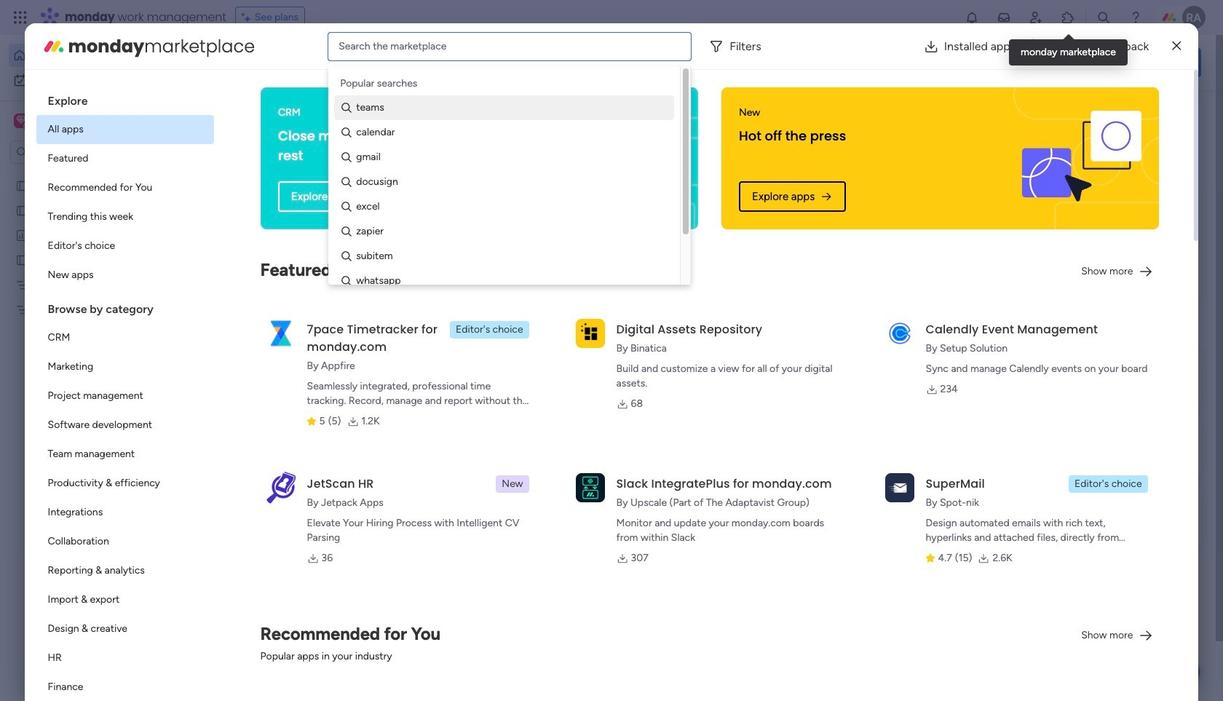 Task type: describe. For each thing, give the bounding box(es) containing it.
0 horizontal spatial banner logo image
[[538, 98, 681, 219]]

1 horizontal spatial public board image
[[243, 266, 259, 282]]

1 public board image from the top
[[15, 178, 29, 192]]

help image
[[1129, 10, 1144, 25]]

2 heading from the top
[[36, 290, 214, 323]]

see plans image
[[242, 9, 255, 25]]

workspace selection element
[[14, 112, 122, 131]]

0 vertical spatial monday marketplace image
[[1061, 10, 1076, 25]]

dapulse x slim image
[[1173, 38, 1182, 55]]

1 horizontal spatial workspace image
[[249, 641, 284, 676]]

invite members image
[[1029, 10, 1044, 25]]

0 vertical spatial workspace image
[[16, 113, 26, 129]]

v2 bolt switch image
[[1109, 54, 1117, 70]]

1 horizontal spatial workspace image
[[258, 646, 275, 672]]

quick search results list box
[[225, 136, 948, 508]]

1 horizontal spatial banner logo image
[[1023, 111, 1142, 206]]

1 heading from the top
[[36, 82, 214, 115]]

0 horizontal spatial workspace image
[[14, 113, 28, 129]]

add to favorites image
[[670, 266, 685, 281]]

2 public board image from the top
[[15, 203, 29, 217]]



Task type: locate. For each thing, give the bounding box(es) containing it.
public dashboard image
[[15, 228, 29, 242]]

update feed image
[[997, 10, 1012, 25]]

1 vertical spatial workspace image
[[258, 646, 275, 672]]

1 vertical spatial workspace image
[[249, 641, 284, 676]]

help center element
[[983, 418, 1202, 476]]

1 vertical spatial component image
[[294, 663, 307, 676]]

1 vertical spatial public board image
[[15, 203, 29, 217]]

0 horizontal spatial monday marketplace image
[[42, 35, 65, 58]]

workspace image
[[14, 113, 28, 129], [258, 646, 275, 672]]

search everything image
[[1097, 10, 1112, 25]]

1 vertical spatial heading
[[36, 290, 214, 323]]

app logo image
[[266, 319, 295, 348], [576, 319, 605, 348], [885, 319, 915, 348], [266, 472, 295, 504], [576, 473, 605, 502], [885, 473, 915, 502]]

workspace image
[[16, 113, 26, 129], [249, 641, 284, 676]]

ruby anderson image
[[1183, 6, 1206, 29]]

public board image
[[15, 178, 29, 192], [15, 203, 29, 217]]

0 vertical spatial component image
[[481, 289, 495, 302]]

1 vertical spatial monday marketplace image
[[42, 35, 65, 58]]

list box
[[36, 82, 214, 701], [0, 170, 186, 518]]

v2 user feedback image
[[995, 54, 1006, 70]]

banner logo image
[[538, 98, 681, 219], [1023, 111, 1142, 206]]

contact sales element
[[983, 488, 1202, 546]]

0 vertical spatial public board image
[[15, 178, 29, 192]]

0 horizontal spatial workspace image
[[16, 113, 26, 129]]

templates image image
[[996, 110, 1189, 211]]

1 horizontal spatial monday marketplace image
[[1061, 10, 1076, 25]]

Search in workspace field
[[31, 144, 122, 161]]

0 vertical spatial heading
[[36, 82, 214, 115]]

component image
[[481, 289, 495, 302], [294, 663, 307, 676]]

option
[[9, 44, 177, 67], [9, 68, 177, 92], [36, 115, 214, 144], [36, 144, 214, 173], [0, 172, 186, 175], [36, 173, 214, 203], [36, 203, 214, 232], [36, 232, 214, 261], [36, 261, 214, 290], [36, 323, 214, 353], [36, 353, 214, 382], [36, 382, 214, 411], [36, 411, 214, 440], [36, 440, 214, 469], [36, 469, 214, 498], [36, 498, 214, 527], [36, 527, 214, 557], [36, 557, 214, 586], [36, 586, 214, 615], [36, 615, 214, 644], [36, 644, 214, 673], [36, 673, 214, 701]]

1 horizontal spatial component image
[[481, 289, 495, 302]]

notifications image
[[965, 10, 980, 25]]

0 horizontal spatial public board image
[[15, 253, 29, 267]]

0 horizontal spatial component image
[[294, 663, 307, 676]]

monday marketplace image
[[1061, 10, 1076, 25], [42, 35, 65, 58]]

select product image
[[13, 10, 28, 25]]

public board image
[[15, 253, 29, 267], [243, 266, 259, 282]]

0 vertical spatial workspace image
[[14, 113, 28, 129]]

getting started element
[[983, 348, 1202, 406]]

heading
[[36, 82, 214, 115], [36, 290, 214, 323]]



Task type: vqa. For each thing, say whether or not it's contained in the screenshot.
Marketing
no



